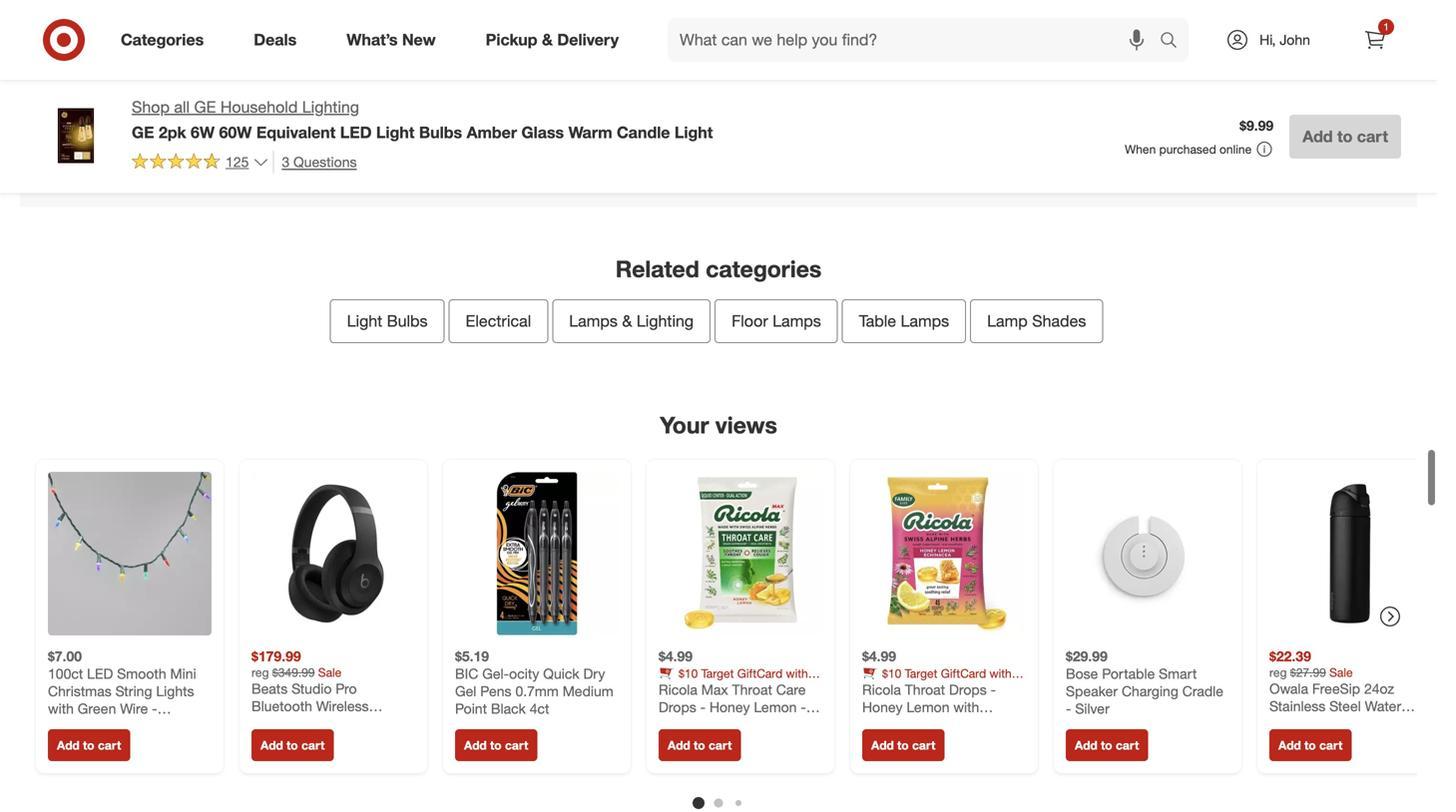 Task type: vqa. For each thing, say whether or not it's contained in the screenshot.
Owala FreeSip 24oz Stainless Steel Water Bottle's cart
yes



Task type: describe. For each thing, give the bounding box(es) containing it.
lamps & lighting link
[[552, 300, 711, 344]]

purchased
[[1159, 142, 1216, 157]]

purchase for -
[[972, 681, 1022, 696]]

wire
[[120, 700, 148, 718]]

candle
[[617, 123, 670, 142]]

add for owala freesip 24oz stainless steel water bottle
[[1279, 738, 1301, 753]]

quick
[[543, 665, 579, 683]]

pickup & delivery
[[486, 30, 619, 49]]

add to cart button for beats studio pro bluetooth wireless headphones
[[252, 730, 334, 762]]

string
[[115, 683, 152, 700]]

your views
[[660, 411, 777, 439]]

subtotal: $50.96 (4 items)
[[525, 118, 741, 141]]

amber
[[467, 123, 517, 142]]

pickup
[[486, 30, 538, 49]]

(4
[[669, 118, 685, 141]]

lamps for floor lamps
[[773, 312, 821, 331]]

online
[[1220, 142, 1252, 157]]

lighting inside shop all ge household lighting ge 2pk 6w 60w equivalent led light bulbs amber glass warm candle light
[[302, 97, 359, 117]]

$29.99 bose portable smart speaker charging cradle - silver
[[1066, 648, 1224, 718]]

- left bose on the bottom of page
[[991, 681, 996, 699]]

add to cart button for bose portable smart speaker charging cradle - silver
[[1066, 730, 1148, 762]]

cart for ricola throat drops - honey lemon with echinacea - 45ct
[[912, 738, 936, 753]]

$29.99
[[1066, 648, 1108, 665]]

$40 for ricola max throat care drops - honey lemon - 34ct
[[659, 681, 678, 696]]

bulbs inside shop all ge household lighting ge 2pk 6w 60w equivalent led light bulbs amber glass warm candle light
[[419, 123, 462, 142]]

add to cart button for bic gel-ocity quick dry gel pens 0.7mm medium point black 4ct
[[455, 730, 537, 762]]

deals link
[[237, 18, 322, 62]]

related
[[616, 255, 699, 283]]

ricola throat drops - honey lemon with echinacea - 45ct
[[862, 681, 996, 734]]

search
[[1151, 32, 1199, 51]]

$9.99
[[1240, 117, 1274, 134]]

giftcard for drops
[[941, 666, 986, 681]]

& down the related
[[622, 312, 632, 331]]

60w
[[219, 123, 252, 142]]

owala
[[1270, 680, 1309, 698]]

reg for $22.39
[[1270, 665, 1287, 680]]

target for throat
[[905, 666, 938, 681]]

$179.99
[[252, 648, 301, 665]]

pro
[[336, 680, 357, 698]]

add for ricola max throat care drops - honey lemon - 34ct
[[668, 738, 690, 753]]

all
[[174, 97, 190, 117]]

to for bose portable smart speaker charging cradle - silver
[[1101, 738, 1113, 753]]

health for max
[[681, 681, 714, 696]]

max
[[701, 681, 728, 699]]

add to cart for owala freesip 24oz stainless steel water bottle
[[1279, 738, 1343, 753]]

portable
[[1102, 665, 1155, 683]]

2pk
[[159, 123, 186, 142]]

add for 100ct led smooth mini christmas string lights with green wire - wondershop™
[[57, 738, 80, 753]]

led inside $7.00 100ct led smooth mini christmas string lights with green wire - wondershop™
[[87, 665, 113, 683]]

lamps for table lamps
[[901, 312, 949, 331]]

to for ricola max throat care drops - honey lemon - 34ct
[[694, 738, 705, 753]]

add to cart for ricola max throat care drops - honey lemon - 34ct
[[668, 738, 732, 753]]

led inside shop all ge household lighting ge 2pk 6w 60w equivalent led light bulbs amber glass warm candle light
[[340, 123, 372, 142]]

add to cart right "$9.99"
[[1303, 127, 1388, 146]]

sale for studio
[[318, 665, 342, 680]]

$10 target giftcard with $40 health & beauty purchase for throat
[[659, 666, 818, 696]]

table
[[859, 312, 896, 331]]

3 questions link
[[273, 151, 357, 173]]

4ct
[[530, 700, 549, 718]]

gel
[[455, 683, 477, 700]]

$27.99
[[1290, 665, 1326, 680]]

add to cart button for 100ct led smooth mini christmas string lights with green wire - wondershop™
[[48, 730, 130, 762]]

glass
[[522, 123, 564, 142]]

add for bose portable smart speaker charging cradle - silver
[[1075, 738, 1098, 753]]

what's new
[[347, 30, 436, 49]]

echinacea
[[862, 716, 927, 734]]

search button
[[1151, 18, 1199, 66]]

$5.19
[[455, 648, 489, 665]]

categories
[[706, 255, 822, 283]]

care
[[776, 681, 806, 699]]

wondershop™
[[48, 718, 135, 735]]

black
[[491, 700, 526, 718]]

1
[[1384, 20, 1389, 33]]

6w
[[191, 123, 215, 142]]

floor lamps
[[732, 312, 821, 331]]

wireless
[[316, 698, 369, 715]]

0 horizontal spatial ge
[[132, 123, 154, 142]]

with left bose on the bottom of page
[[990, 666, 1012, 681]]

& up echinacea
[[921, 681, 929, 696]]

medium
[[563, 683, 614, 700]]

light bulbs link
[[330, 300, 445, 344]]

floor
[[732, 312, 768, 331]]

dry
[[583, 665, 605, 683]]

3
[[282, 153, 290, 171]]

cart for 100ct led smooth mini christmas string lights with green wire - wondershop™
[[98, 738, 121, 753]]

john
[[1280, 31, 1310, 48]]

beauty for honey
[[728, 681, 765, 696]]

freesip
[[1312, 680, 1361, 698]]

to for beats studio pro bluetooth wireless headphones
[[287, 738, 298, 753]]

100ct
[[48, 665, 83, 683]]

1 vertical spatial bulbs
[[387, 312, 428, 331]]

to for 100ct led smooth mini christmas string lights with green wire - wondershop™
[[83, 738, 94, 753]]

1 lamps from the left
[[569, 312, 618, 331]]

speaker
[[1066, 683, 1118, 700]]

$50.96
[[607, 118, 664, 141]]

items)
[[690, 118, 741, 141]]

your
[[660, 411, 709, 439]]

0 vertical spatial ge
[[194, 97, 216, 117]]

$4.99 for ricola max throat care drops - honey lemon - 34ct
[[659, 648, 693, 665]]

shop
[[132, 97, 170, 117]]

household
[[220, 97, 298, 117]]

bluetooth
[[252, 698, 312, 715]]

add for beats studio pro bluetooth wireless headphones
[[261, 738, 283, 753]]

add to cart for bose portable smart speaker charging cradle - silver
[[1075, 738, 1139, 753]]

categories link
[[104, 18, 229, 62]]

views
[[715, 411, 777, 439]]

add to cart for ricola throat drops - honey lemon with echinacea - 45ct
[[871, 738, 936, 753]]

throat inside ricola throat drops - honey lemon with echinacea - 45ct
[[905, 681, 945, 699]]

shades
[[1032, 312, 1086, 331]]

add for bic gel-ocity quick dry gel pens 0.7mm medium point black 4ct
[[464, 738, 487, 753]]

mini
[[170, 665, 196, 683]]

deals
[[254, 30, 297, 49]]

cart down 1 link at the top right
[[1357, 127, 1388, 146]]

warm
[[569, 123, 612, 142]]

bottle
[[1270, 715, 1307, 733]]

34ct
[[659, 716, 686, 734]]

ricola for drops
[[659, 681, 698, 699]]

- inside $7.00 100ct led smooth mini christmas string lights with green wire - wondershop™
[[152, 700, 157, 718]]

point
[[455, 700, 487, 718]]

0.7mm
[[515, 683, 559, 700]]



Task type: locate. For each thing, give the bounding box(es) containing it.
to for bic gel-ocity quick dry gel pens 0.7mm medium point black 4ct
[[490, 738, 502, 753]]

gel-
[[482, 665, 509, 683]]

1 horizontal spatial reg
[[1270, 665, 1287, 680]]

health for throat
[[885, 681, 918, 696]]

throat inside ricola max throat care drops - honey lemon - 34ct
[[732, 681, 772, 699]]

$4.99 for ricola throat drops - honey lemon with echinacea - 45ct
[[862, 648, 896, 665]]

target left care
[[701, 666, 734, 681]]

125 link
[[132, 151, 269, 175]]

cart down charging
[[1116, 738, 1139, 753]]

1 $40 from the left
[[659, 681, 678, 696]]

2 $4.99 from the left
[[862, 648, 896, 665]]

2 $10 target giftcard with $40 health & beauty purchase from the left
[[862, 666, 1022, 696]]

lamps right table
[[901, 312, 949, 331]]

ricola max throat care drops - honey lemon - 34ct
[[659, 681, 806, 734]]

sale up wireless
[[318, 665, 342, 680]]

purchase for care
[[768, 681, 818, 696]]

drops up 45ct
[[949, 681, 987, 699]]

2 horizontal spatial lamps
[[901, 312, 949, 331]]

add down echinacea
[[871, 738, 894, 753]]

1 vertical spatial ge
[[132, 123, 154, 142]]

3 lamps from the left
[[901, 312, 949, 331]]

1 vertical spatial led
[[87, 665, 113, 683]]

health up echinacea
[[885, 681, 918, 696]]

2 sale from the left
[[1330, 665, 1353, 680]]

add down the headphones
[[261, 738, 283, 753]]

with down 100ct
[[48, 700, 74, 718]]

$10 target giftcard with $40 health & beauty purchase for drops
[[862, 666, 1022, 696]]

when
[[1125, 142, 1156, 157]]

add to cart down '34ct'
[[668, 738, 732, 753]]

$10 left max
[[679, 666, 698, 681]]

$10 target giftcard with $40 health & beauty purchase up 45ct
[[862, 666, 1022, 696]]

electrical
[[466, 312, 531, 331]]

with right echinacea
[[954, 699, 979, 716]]

add to cart down echinacea
[[871, 738, 936, 753]]

steel
[[1330, 698, 1361, 715]]

add down point on the bottom left
[[464, 738, 487, 753]]

ricola for honey
[[862, 681, 901, 699]]

1 $10 from the left
[[679, 666, 698, 681]]

electrical link
[[449, 300, 548, 344]]

cart down "black"
[[505, 738, 528, 753]]

lighting down the related
[[637, 312, 694, 331]]

sale right $27.99
[[1330, 665, 1353, 680]]

2 beauty from the left
[[932, 681, 969, 696]]

$40 for ricola throat drops - honey lemon with echinacea - 45ct
[[862, 681, 882, 696]]

lamps right floor at the top of the page
[[773, 312, 821, 331]]

2 throat from the left
[[905, 681, 945, 699]]

-
[[991, 681, 996, 699], [700, 699, 706, 716], [801, 699, 806, 716], [152, 700, 157, 718], [1066, 700, 1071, 718], [931, 716, 937, 734]]

lamps
[[569, 312, 618, 331], [773, 312, 821, 331], [901, 312, 949, 331]]

What can we help you find? suggestions appear below search field
[[668, 18, 1165, 62]]

0 horizontal spatial drops
[[659, 699, 696, 716]]

drops left max
[[659, 699, 696, 716]]

cart for ricola max throat care drops - honey lemon - 34ct
[[709, 738, 732, 753]]

0 horizontal spatial ricola
[[659, 681, 698, 699]]

to down wondershop™
[[83, 738, 94, 753]]

reg left the $349.99
[[252, 665, 269, 680]]

add to cart for bic gel-ocity quick dry gel pens 0.7mm medium point black 4ct
[[464, 738, 528, 753]]

1 horizontal spatial ge
[[194, 97, 216, 117]]

cart down ricola max throat care drops - honey lemon - 34ct
[[709, 738, 732, 753]]

0 horizontal spatial throat
[[732, 681, 772, 699]]

1 horizontal spatial $4.99
[[862, 648, 896, 665]]

cart down the headphones
[[301, 738, 325, 753]]

add to cart down silver
[[1075, 738, 1139, 753]]

headphones
[[252, 715, 332, 733]]

purchase right max
[[768, 681, 818, 696]]

bulbs left amber
[[419, 123, 462, 142]]

to down bottle
[[1305, 738, 1316, 753]]

green
[[78, 700, 116, 718]]

to for ricola throat drops - honey lemon with echinacea - 45ct
[[897, 738, 909, 753]]

ge right all
[[194, 97, 216, 117]]

- right 'wire'
[[152, 700, 157, 718]]

0 vertical spatial bulbs
[[419, 123, 462, 142]]

$40 up '34ct'
[[659, 681, 678, 696]]

add to cart down the headphones
[[261, 738, 325, 753]]

add down '34ct'
[[668, 738, 690, 753]]

drops inside ricola max throat care drops - honey lemon - 34ct
[[659, 699, 696, 716]]

sale inside the $22.39 reg $27.99 sale owala freesip 24oz stainless steel water bottle
[[1330, 665, 1353, 680]]

$10 up echinacea
[[882, 666, 902, 681]]

$10
[[679, 666, 698, 681], [882, 666, 902, 681]]

studio
[[292, 680, 332, 698]]

1 horizontal spatial ricola
[[862, 681, 901, 699]]

giftcard right max
[[737, 666, 783, 681]]

add down wondershop™
[[57, 738, 80, 753]]

new
[[402, 30, 436, 49]]

$10 for throat
[[882, 666, 902, 681]]

0 horizontal spatial $40
[[659, 681, 678, 696]]

hi,
[[1260, 31, 1276, 48]]

$10 target giftcard with $40 health & beauty purchase
[[659, 666, 818, 696], [862, 666, 1022, 696]]

cart
[[1357, 127, 1388, 146], [98, 738, 121, 753], [301, 738, 325, 753], [505, 738, 528, 753], [709, 738, 732, 753], [912, 738, 936, 753], [1116, 738, 1139, 753], [1319, 738, 1343, 753]]

image of ge 2pk 6w 60w equivalent led light bulbs amber glass warm candle light image
[[36, 96, 116, 176]]

1 ricola from the left
[[659, 681, 698, 699]]

1 horizontal spatial $40
[[862, 681, 882, 696]]

add to cart for beats studio pro bluetooth wireless headphones
[[261, 738, 325, 753]]

2 ricola from the left
[[862, 681, 901, 699]]

led right 100ct
[[87, 665, 113, 683]]

0 horizontal spatial $4.99
[[659, 648, 693, 665]]

health up '34ct'
[[681, 681, 714, 696]]

1 $10 target giftcard with $40 health & beauty purchase from the left
[[659, 666, 818, 696]]

bose
[[1066, 665, 1098, 683]]

light
[[376, 123, 415, 142], [675, 123, 713, 142], [347, 312, 382, 331]]

cart down wondershop™
[[98, 738, 121, 753]]

lighting up equivalent
[[302, 97, 359, 117]]

lamps & lighting
[[569, 312, 694, 331]]

giftcard up 45ct
[[941, 666, 986, 681]]

beauty up 45ct
[[932, 681, 969, 696]]

0 horizontal spatial lamps
[[569, 312, 618, 331]]

light bulbs
[[347, 312, 428, 331]]

add right "$9.99"
[[1303, 127, 1333, 146]]

1 beauty from the left
[[728, 681, 765, 696]]

target for max
[[701, 666, 734, 681]]

bic gel-ocity quick dry gel pens 0.7mm medium point black 4ct image
[[455, 472, 619, 636]]

honey inside ricola throat drops - honey lemon with echinacea - 45ct
[[862, 699, 903, 716]]

throat right max
[[732, 681, 772, 699]]

reg for $179.99
[[252, 665, 269, 680]]

add for ricola throat drops - honey lemon with echinacea - 45ct
[[871, 738, 894, 753]]

questions
[[293, 153, 357, 171]]

1 vertical spatial lighting
[[637, 312, 694, 331]]

$40 up echinacea
[[862, 681, 882, 696]]

1 horizontal spatial $10 target giftcard with $40 health & beauty purchase
[[862, 666, 1022, 696]]

$22.39 reg $27.99 sale owala freesip 24oz stainless steel water bottle
[[1270, 648, 1402, 733]]

smart
[[1159, 665, 1197, 683]]

$7.00 100ct led smooth mini christmas string lights with green wire - wondershop™
[[48, 648, 196, 735]]

1 target from the left
[[701, 666, 734, 681]]

add to cart button for ricola throat drops - honey lemon with echinacea - 45ct
[[862, 730, 945, 762]]

ricola max throat care drops - honey lemon - 34ct image
[[659, 472, 822, 636]]

- right max
[[801, 699, 806, 716]]

beats studio pro bluetooth wireless headphones image
[[252, 472, 415, 636]]

- left silver
[[1066, 700, 1071, 718]]

lamp shades
[[987, 312, 1086, 331]]

sale inside $179.99 reg $349.99 sale beats studio pro bluetooth wireless headphones
[[318, 665, 342, 680]]

0 horizontal spatial lemon
[[754, 699, 797, 716]]

1 horizontal spatial health
[[885, 681, 918, 696]]

1 link
[[1353, 18, 1397, 62]]

1 honey from the left
[[710, 699, 750, 716]]

ricola inside ricola max throat care drops - honey lemon - 34ct
[[659, 681, 698, 699]]

0 horizontal spatial giftcard
[[737, 666, 783, 681]]

1 horizontal spatial beauty
[[932, 681, 969, 696]]

& right pickup
[[542, 30, 553, 49]]

cart for bic gel-ocity quick dry gel pens 0.7mm medium point black 4ct
[[505, 738, 528, 753]]

throat
[[732, 681, 772, 699], [905, 681, 945, 699]]

add to cart for 100ct led smooth mini christmas string lights with green wire - wondershop™
[[57, 738, 121, 753]]

lighting
[[302, 97, 359, 117], [637, 312, 694, 331]]

honey left 45ct
[[862, 699, 903, 716]]

to down silver
[[1101, 738, 1113, 753]]

ricola up '34ct'
[[659, 681, 698, 699]]

1 horizontal spatial honey
[[862, 699, 903, 716]]

ricola up echinacea
[[862, 681, 901, 699]]

cart for beats studio pro bluetooth wireless headphones
[[301, 738, 325, 753]]

ricola
[[659, 681, 698, 699], [862, 681, 901, 699]]

1 horizontal spatial $10
[[882, 666, 902, 681]]

0 horizontal spatial health
[[681, 681, 714, 696]]

to right "$9.99"
[[1337, 127, 1353, 146]]

cart for owala freesip 24oz stainless steel water bottle
[[1319, 738, 1343, 753]]

beauty for with
[[932, 681, 969, 696]]

& left care
[[717, 681, 725, 696]]

throat up 45ct
[[905, 681, 945, 699]]

$349.99
[[272, 665, 315, 680]]

2 reg from the left
[[1270, 665, 1287, 680]]

125
[[226, 153, 249, 170]]

$7.00
[[48, 648, 82, 665]]

to for owala freesip 24oz stainless steel water bottle
[[1305, 738, 1316, 753]]

0 horizontal spatial reg
[[252, 665, 269, 680]]

1 horizontal spatial drops
[[949, 681, 987, 699]]

ricola inside ricola throat drops - honey lemon with echinacea - 45ct
[[862, 681, 901, 699]]

$40
[[659, 681, 678, 696], [862, 681, 882, 696]]

owala freesip 24oz stainless steel water bottle image
[[1270, 472, 1433, 636]]

what's new link
[[330, 18, 461, 62]]

2 target from the left
[[905, 666, 938, 681]]

with
[[786, 666, 808, 681], [990, 666, 1012, 681], [954, 699, 979, 716], [48, 700, 74, 718]]

lamp
[[987, 312, 1028, 331]]

$5.19 bic gel-ocity quick dry gel pens 0.7mm medium point black 4ct
[[455, 648, 614, 718]]

equivalent
[[256, 123, 336, 142]]

2 $40 from the left
[[862, 681, 882, 696]]

add to cart button
[[1290, 115, 1401, 159], [48, 730, 130, 762], [252, 730, 334, 762], [455, 730, 537, 762], [659, 730, 741, 762], [862, 730, 945, 762], [1066, 730, 1148, 762], [1270, 730, 1352, 762]]

1 horizontal spatial led
[[340, 123, 372, 142]]

reg inside $179.99 reg $349.99 sale beats studio pro bluetooth wireless headphones
[[252, 665, 269, 680]]

christmas
[[48, 683, 112, 700]]

cart down the steel
[[1319, 738, 1343, 753]]

0 horizontal spatial $10
[[679, 666, 698, 681]]

sale for freesip
[[1330, 665, 1353, 680]]

cradle
[[1183, 683, 1224, 700]]

add
[[1303, 127, 1333, 146], [57, 738, 80, 753], [261, 738, 283, 753], [464, 738, 487, 753], [668, 738, 690, 753], [871, 738, 894, 753], [1075, 738, 1098, 753], [1279, 738, 1301, 753]]

0 horizontal spatial beauty
[[728, 681, 765, 696]]

0 vertical spatial led
[[340, 123, 372, 142]]

to down ricola max throat care drops - honey lemon - 34ct
[[694, 738, 705, 753]]

2 $10 from the left
[[882, 666, 902, 681]]

cart down echinacea
[[912, 738, 936, 753]]

target up echinacea
[[905, 666, 938, 681]]

reg inside the $22.39 reg $27.99 sale owala freesip 24oz stainless steel water bottle
[[1270, 665, 1287, 680]]

to down the headphones
[[287, 738, 298, 753]]

1 health from the left
[[681, 681, 714, 696]]

3 questions
[[282, 153, 357, 171]]

ge
[[194, 97, 216, 117], [132, 123, 154, 142]]

hi, john
[[1260, 31, 1310, 48]]

bulbs left electrical
[[387, 312, 428, 331]]

- left 45ct
[[931, 716, 937, 734]]

ricola throat drops - honey lemon with echinacea - 45ct image
[[862, 472, 1026, 636]]

2 purchase from the left
[[972, 681, 1022, 696]]

$4.99 up echinacea
[[862, 648, 896, 665]]

1 horizontal spatial sale
[[1330, 665, 1353, 680]]

0 horizontal spatial sale
[[318, 665, 342, 680]]

$4.99 up '34ct'
[[659, 648, 693, 665]]

1 horizontal spatial lighting
[[637, 312, 694, 331]]

100ct led smooth mini christmas string lights with green wire - wondershop™ image
[[48, 472, 212, 636]]

ge down shop
[[132, 123, 154, 142]]

2 lemon from the left
[[907, 699, 950, 716]]

0 horizontal spatial target
[[701, 666, 734, 681]]

1 throat from the left
[[732, 681, 772, 699]]

beauty left care
[[728, 681, 765, 696]]

purchase left bose on the bottom of page
[[972, 681, 1022, 696]]

honey inside ricola max throat care drops - honey lemon - 34ct
[[710, 699, 750, 716]]

1 purchase from the left
[[768, 681, 818, 696]]

giftcard for throat
[[737, 666, 783, 681]]

with inside ricola throat drops - honey lemon with echinacea - 45ct
[[954, 699, 979, 716]]

lemon inside ricola max throat care drops - honey lemon - 34ct
[[754, 699, 797, 716]]

0 vertical spatial lighting
[[302, 97, 359, 117]]

add to cart button for owala freesip 24oz stainless steel water bottle
[[1270, 730, 1352, 762]]

None checkbox
[[833, 5, 853, 25], [1082, 5, 1102, 25], [833, 5, 853, 25], [1082, 5, 1102, 25]]

- inside "$29.99 bose portable smart speaker charging cradle - silver"
[[1066, 700, 1071, 718]]

1 horizontal spatial target
[[905, 666, 938, 681]]

0 horizontal spatial $10 target giftcard with $40 health & beauty purchase
[[659, 666, 818, 696]]

1 sale from the left
[[318, 665, 342, 680]]

add to cart button for ricola max throat care drops - honey lemon - 34ct
[[659, 730, 741, 762]]

led up the questions
[[340, 123, 372, 142]]

add down silver
[[1075, 738, 1098, 753]]

reg left $27.99
[[1270, 665, 1287, 680]]

what's
[[347, 30, 398, 49]]

add to cart down wondershop™
[[57, 738, 121, 753]]

1 horizontal spatial purchase
[[972, 681, 1022, 696]]

1 horizontal spatial giftcard
[[941, 666, 986, 681]]

1 horizontal spatial lemon
[[907, 699, 950, 716]]

related categories
[[616, 255, 822, 283]]

drops inside ricola throat drops - honey lemon with echinacea - 45ct
[[949, 681, 987, 699]]

- right '34ct'
[[700, 699, 706, 716]]

cart for bose portable smart speaker charging cradle - silver
[[1116, 738, 1139, 753]]

drops
[[949, 681, 987, 699], [659, 699, 696, 716]]

0 horizontal spatial led
[[87, 665, 113, 683]]

1 lemon from the left
[[754, 699, 797, 716]]

0 horizontal spatial lighting
[[302, 97, 359, 117]]

table lamps
[[859, 312, 949, 331]]

lamps down the related
[[569, 312, 618, 331]]

0 horizontal spatial purchase
[[768, 681, 818, 696]]

1 horizontal spatial lamps
[[773, 312, 821, 331]]

stainless
[[1270, 698, 1326, 715]]

water
[[1365, 698, 1402, 715]]

2 health from the left
[[885, 681, 918, 696]]

2 honey from the left
[[862, 699, 903, 716]]

pickup & delivery link
[[469, 18, 644, 62]]

$10 for max
[[679, 666, 698, 681]]

0 horizontal spatial honey
[[710, 699, 750, 716]]

shop all ge household lighting ge 2pk 6w 60w equivalent led light bulbs amber glass warm candle light
[[132, 97, 713, 142]]

with inside $7.00 100ct led smooth mini christmas string lights with green wire - wondershop™
[[48, 700, 74, 718]]

24oz
[[1364, 680, 1394, 698]]

to down "black"
[[490, 738, 502, 753]]

add to cart down "black"
[[464, 738, 528, 753]]

with right max
[[786, 666, 808, 681]]

when purchased online
[[1125, 142, 1252, 157]]

2 lamps from the left
[[773, 312, 821, 331]]

$22.39
[[1270, 648, 1311, 665]]

lights
[[156, 683, 194, 700]]

2 giftcard from the left
[[941, 666, 986, 681]]

1 giftcard from the left
[[737, 666, 783, 681]]

1 horizontal spatial throat
[[905, 681, 945, 699]]

add to cart down bottle
[[1279, 738, 1343, 753]]

bose portable smart speaker charging cradle - silver image
[[1066, 472, 1230, 636]]

$10 target giftcard with $40 health & beauty purchase up '34ct'
[[659, 666, 818, 696]]

floor lamps link
[[715, 300, 838, 344]]

to down echinacea
[[897, 738, 909, 753]]

lemon inside ricola throat drops - honey lemon with echinacea - 45ct
[[907, 699, 950, 716]]

beats
[[252, 680, 288, 698]]

honey right '34ct'
[[710, 699, 750, 716]]

1 reg from the left
[[252, 665, 269, 680]]

$179.99 reg $349.99 sale beats studio pro bluetooth wireless headphones
[[252, 648, 369, 733]]

add down bottle
[[1279, 738, 1301, 753]]

lamp shades link
[[970, 300, 1103, 344]]

1 $4.99 from the left
[[659, 648, 693, 665]]



